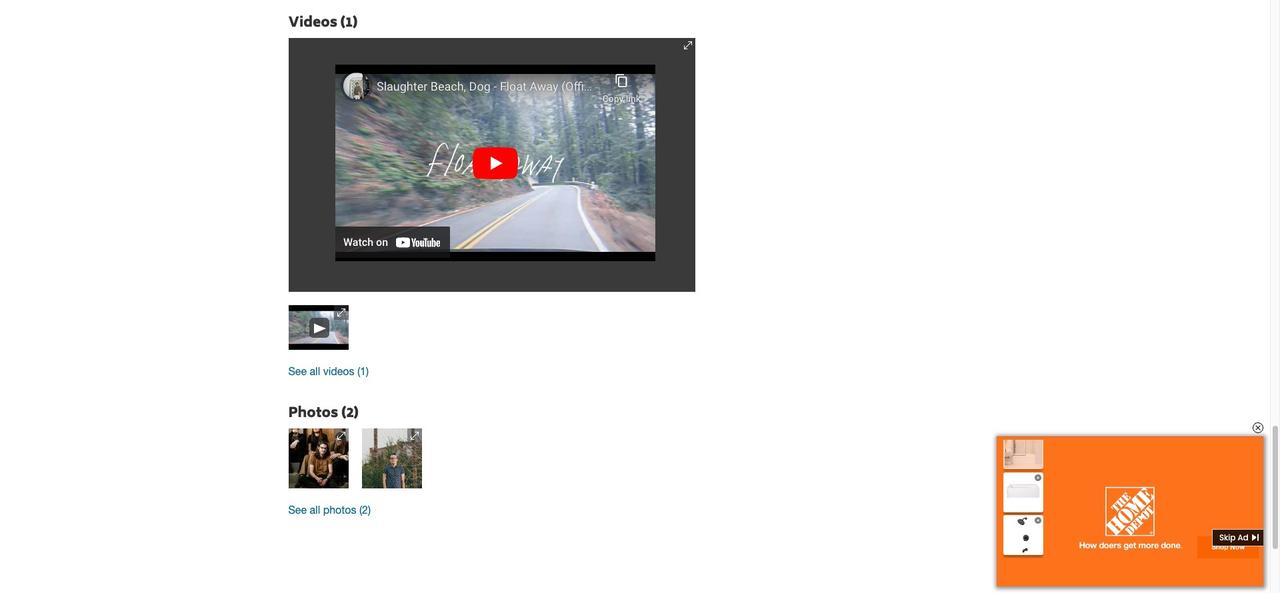 Task type: locate. For each thing, give the bounding box(es) containing it.
videos
[[323, 366, 355, 378]]

(1)
[[340, 12, 358, 35], [357, 366, 369, 378]]

all left videos
[[310, 366, 320, 378]]

all for photos
[[310, 504, 320, 516]]

2 see from the top
[[289, 504, 307, 516]]

see for see all videos (1)
[[289, 366, 307, 378]]

0 vertical spatial (2)
[[341, 403, 359, 426]]

(2)
[[341, 403, 359, 426], [359, 504, 371, 516]]

1 all from the top
[[310, 366, 320, 378]]

1 vertical spatial all
[[310, 504, 320, 516]]

expand image
[[684, 41, 692, 49], [337, 309, 345, 317], [314, 323, 326, 335], [337, 432, 345, 440], [411, 432, 419, 440]]

see left videos
[[289, 366, 307, 378]]

see
[[289, 366, 307, 378], [289, 504, 307, 516]]

all
[[310, 366, 320, 378], [310, 504, 320, 516]]

skip
[[1220, 532, 1236, 544]]

0 vertical spatial all
[[310, 366, 320, 378]]

all left the photos
[[310, 504, 320, 516]]

0 vertical spatial see
[[289, 366, 307, 378]]

photos (2)
[[289, 403, 359, 426]]

see left the photos
[[289, 504, 307, 516]]

photos
[[289, 403, 338, 426]]

1 see from the top
[[289, 366, 307, 378]]

all for videos
[[310, 366, 320, 378]]

2 all from the top
[[310, 504, 320, 516]]

1 vertical spatial see
[[289, 504, 307, 516]]

slaughter beach, dog live image
[[289, 305, 349, 350], [319, 386, 465, 532], [245, 410, 392, 508]]



Task type: describe. For each thing, give the bounding box(es) containing it.
1 vertical spatial (2)
[[359, 504, 371, 516]]

see all photos (2) link
[[289, 504, 371, 516]]

1 vertical spatial (1)
[[357, 366, 369, 378]]

see all videos (1)
[[289, 366, 369, 378]]

see all photos (2)
[[289, 504, 371, 516]]

see all videos (1) link
[[289, 366, 369, 378]]

see for see all photos (2)
[[289, 504, 307, 516]]

ad
[[1238, 532, 1249, 544]]

0 vertical spatial (1)
[[340, 12, 358, 35]]

photos
[[323, 504, 357, 516]]

videos (1)
[[289, 12, 358, 35]]

skip ad
[[1220, 532, 1249, 544]]

videos
[[289, 12, 338, 35]]



Task type: vqa. For each thing, say whether or not it's contained in the screenshot.
the bottom and
no



